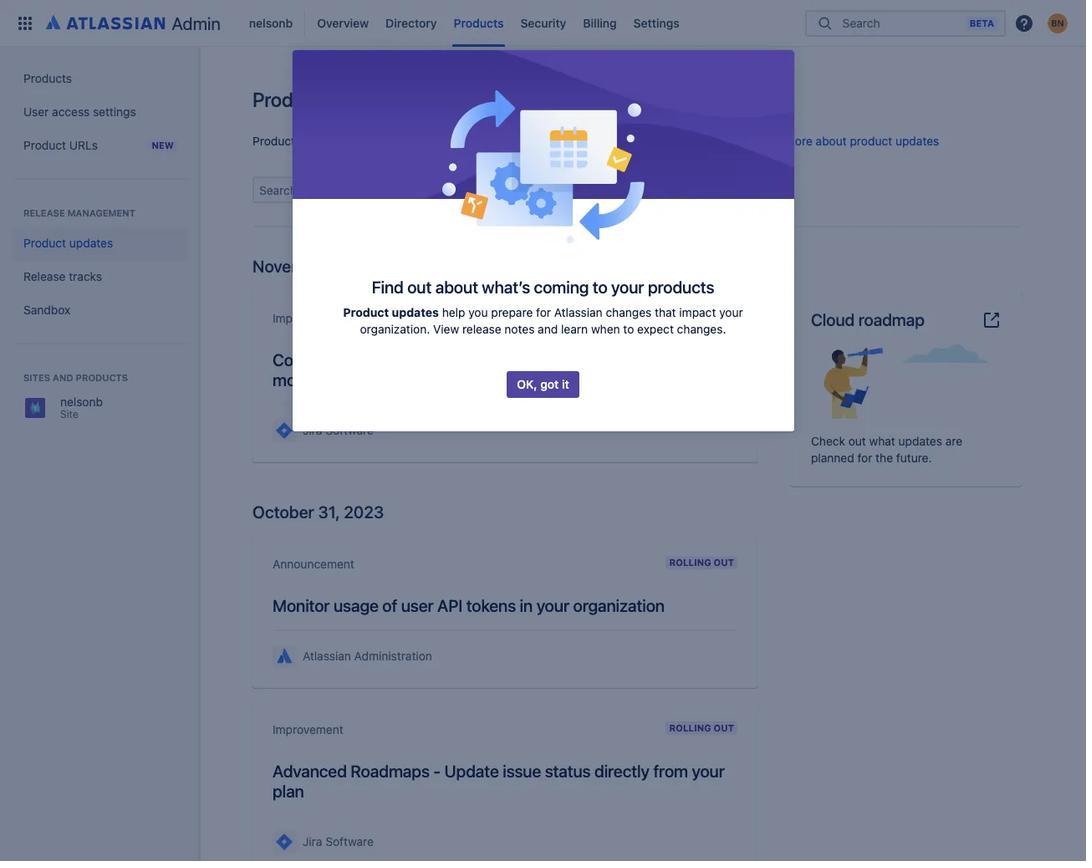 Task type: locate. For each thing, give the bounding box(es) containing it.
0 horizontal spatial products
[[23, 71, 72, 85]]

jira software right jira software icon
[[303, 835, 374, 849]]

more up got
[[533, 351, 571, 370]]

1 vertical spatial rolling out
[[670, 557, 735, 568]]

software for mode
[[326, 423, 374, 438]]

updates right the product at the right top of the page
[[896, 134, 940, 148]]

0 horizontal spatial nelsonb
[[60, 395, 103, 409]]

user
[[401, 597, 434, 616]]

2 rolling from the top
[[670, 557, 712, 568]]

1 vertical spatial and
[[53, 372, 73, 383]]

1 vertical spatial to
[[624, 322, 635, 336]]

1 vertical spatial notes
[[505, 322, 535, 336]]

1 horizontal spatial more
[[786, 134, 813, 148]]

nelsonb
[[249, 15, 293, 30], [60, 395, 103, 409]]

2 software from the top
[[326, 835, 374, 849]]

1 jira from the top
[[303, 423, 323, 438]]

1 horizontal spatial and
[[538, 322, 558, 336]]

1 vertical spatial view
[[493, 351, 529, 370]]

product
[[253, 88, 321, 111], [253, 134, 295, 148], [23, 138, 66, 152], [23, 236, 66, 250], [343, 305, 389, 320]]

1 horizontal spatial nelsonb
[[249, 15, 293, 30]]

1,
[[335, 257, 346, 276]]

1 improvement from the top
[[273, 311, 344, 325]]

1 vertical spatial out
[[849, 434, 867, 448]]

billing link
[[579, 10, 622, 36]]

october
[[253, 503, 314, 522]]

1 rolling out from the top
[[670, 311, 735, 322]]

2 vertical spatial product updates
[[343, 305, 439, 320]]

release for release tracks
[[23, 269, 66, 284]]

1 vertical spatial rolling
[[670, 557, 712, 568]]

billing
[[584, 15, 617, 30]]

learn
[[752, 134, 782, 148]]

updates
[[326, 88, 397, 111], [299, 134, 342, 148], [896, 134, 940, 148], [69, 236, 113, 250], [392, 305, 439, 320], [899, 434, 943, 448]]

sandbox link
[[13, 294, 187, 327]]

1 vertical spatial jira
[[303, 835, 323, 849]]

nelsonb site
[[60, 395, 103, 421]]

1 vertical spatial improvement
[[273, 723, 344, 737]]

2023 for november 1, 2023
[[350, 257, 390, 276]]

release left management
[[23, 208, 65, 218]]

31,
[[318, 503, 340, 522]]

products up changes.
[[648, 278, 715, 297]]

global navigation element
[[10, 0, 806, 46]]

1 horizontal spatial that
[[655, 305, 677, 320]]

nelsonb left overview
[[249, 15, 293, 30]]

jira software image
[[274, 421, 295, 441], [274, 421, 295, 441], [274, 833, 295, 853]]

3 rolling out from the top
[[670, 723, 735, 734]]

settings
[[634, 15, 680, 30]]

and left learn
[[538, 322, 558, 336]]

nelsonb for nelsonb
[[249, 15, 293, 30]]

software right jira software icon
[[326, 835, 374, 849]]

for inside help you prepare for atlassian changes that impact your organization. view release notes and learn when to expect changes.
[[536, 305, 551, 320]]

more right learn
[[786, 134, 813, 148]]

0 horizontal spatial to
[[593, 278, 608, 297]]

products link left security link
[[449, 10, 509, 36]]

3 out from the top
[[714, 723, 735, 734]]

2 improvement from the top
[[273, 723, 344, 737]]

1 vertical spatial products
[[76, 372, 128, 383]]

1 horizontal spatial products
[[454, 15, 504, 30]]

overview link
[[312, 10, 374, 36]]

sites
[[23, 372, 50, 383]]

0 vertical spatial impact
[[612, 134, 649, 148]]

out for what
[[849, 434, 867, 448]]

2 release from the top
[[23, 269, 66, 284]]

notes
[[419, 134, 449, 148], [505, 322, 535, 336]]

atlassian administration image
[[274, 647, 295, 667], [274, 647, 295, 667]]

products link up settings
[[13, 62, 187, 95]]

organization. up managed
[[360, 322, 430, 336]]

more
[[786, 134, 813, 148], [533, 351, 571, 370]]

rolling for organization
[[670, 557, 712, 568]]

product updates down find
[[343, 305, 439, 320]]

0 horizontal spatial products
[[76, 372, 128, 383]]

find out about what's coming to your products
[[372, 278, 715, 297]]

0 horizontal spatial for
[[536, 305, 551, 320]]

improvement for advanced roadmaps - update issue status directly from your plan
[[273, 723, 344, 737]]

products
[[648, 278, 715, 297], [76, 372, 128, 383]]

0 vertical spatial improvement
[[273, 311, 344, 325]]

notes down prepare
[[505, 322, 535, 336]]

0 horizontal spatial more
[[533, 351, 571, 370]]

products inside global navigation element
[[454, 15, 504, 30]]

1 vertical spatial release
[[23, 269, 66, 284]]

0 horizontal spatial organization.
[[360, 322, 430, 336]]

updates inside find out about what's coming to your products 'dialog'
[[392, 305, 439, 320]]

1 jira software from the top
[[303, 423, 374, 438]]

improvement for company-managed projects: view more issues with full screen mode
[[273, 311, 344, 325]]

nelsonb down sites and products
[[60, 395, 103, 409]]

1 release from the top
[[23, 208, 65, 218]]

out for organization
[[714, 557, 735, 568]]

view up ok,
[[493, 351, 529, 370]]

0 vertical spatial software
[[326, 423, 374, 438]]

0 vertical spatial out
[[408, 278, 432, 297]]

1 horizontal spatial out
[[849, 434, 867, 448]]

0 vertical spatial nelsonb
[[249, 15, 293, 30]]

release up the sandbox
[[23, 269, 66, 284]]

0 vertical spatial atlassian
[[487, 134, 535, 148]]

and inside help you prepare for atlassian changes that impact your organization. view release notes and learn when to expect changes.
[[538, 322, 558, 336]]

search image
[[400, 180, 420, 200]]

jira right jira software icon
[[303, 835, 323, 849]]

out left what
[[849, 434, 867, 448]]

organization.
[[679, 134, 749, 148], [360, 322, 430, 336]]

beta
[[970, 17, 995, 28]]

0 vertical spatial organization.
[[679, 134, 749, 148]]

0 horizontal spatial atlassian
[[303, 649, 351, 664]]

2 vertical spatial atlassian
[[303, 649, 351, 664]]

ok, got it button
[[507, 372, 580, 398]]

2 vertical spatial rolling out
[[670, 723, 735, 734]]

product updates up show
[[253, 88, 397, 111]]

rolling out for screen
[[670, 311, 735, 322]]

products for right products link
[[454, 15, 504, 30]]

0 vertical spatial products link
[[449, 10, 509, 36]]

1 software from the top
[[326, 423, 374, 438]]

atlassian image
[[46, 12, 165, 32], [46, 12, 165, 32]]

0 horizontal spatial that
[[587, 134, 609, 148]]

2 out from the top
[[714, 557, 735, 568]]

directory
[[386, 15, 437, 30]]

1 horizontal spatial changes
[[606, 305, 652, 320]]

products link
[[449, 10, 509, 36], [13, 62, 187, 95]]

1 vertical spatial changes
[[606, 305, 652, 320]]

view
[[433, 322, 460, 336], [493, 351, 529, 370]]

ok, got it
[[517, 377, 570, 392]]

access
[[52, 105, 90, 119]]

2 jira from the top
[[303, 835, 323, 849]]

jira software image for advanced roadmaps - update issue status directly from your plan
[[274, 833, 295, 853]]

1 vertical spatial products
[[23, 71, 72, 85]]

1 vertical spatial jira software
[[303, 835, 374, 849]]

1 horizontal spatial products
[[648, 278, 715, 297]]

view down the help
[[433, 322, 460, 336]]

rolling out for organization
[[670, 557, 735, 568]]

products up user
[[23, 71, 72, 85]]

improvement up advanced
[[273, 723, 344, 737]]

updates down find
[[392, 305, 439, 320]]

expect
[[638, 322, 674, 336]]

changes
[[538, 134, 584, 148], [606, 305, 652, 320]]

settings link
[[629, 10, 685, 36]]

0 vertical spatial notes
[[419, 134, 449, 148]]

1 vertical spatial products link
[[13, 62, 187, 95]]

release management
[[23, 208, 135, 218]]

1 vertical spatial that
[[655, 305, 677, 320]]

2 vertical spatial rolling
[[670, 723, 712, 734]]

0 vertical spatial jira software
[[303, 423, 374, 438]]

0 horizontal spatial changes
[[538, 134, 584, 148]]

1 vertical spatial for
[[858, 451, 873, 465]]

nelsonb inside global navigation element
[[249, 15, 293, 30]]

cloud roadmap
[[812, 310, 925, 330]]

find out about what's coming to your products dialog
[[292, 50, 794, 432]]

and right sites
[[53, 372, 73, 383]]

0 vertical spatial changes
[[538, 134, 584, 148]]

impact
[[612, 134, 649, 148], [680, 305, 717, 320]]

0 vertical spatial for
[[536, 305, 551, 320]]

updates up show
[[326, 88, 397, 111]]

0 vertical spatial products
[[454, 15, 504, 30]]

1 vertical spatial impact
[[680, 305, 717, 320]]

products
[[454, 15, 504, 30], [23, 71, 72, 85]]

1 horizontal spatial impact
[[680, 305, 717, 320]]

sites and products
[[23, 372, 128, 383]]

announcement
[[273, 557, 355, 571]]

november 1, 2023
[[253, 257, 390, 276]]

api
[[438, 597, 463, 616]]

mode
[[273, 371, 315, 390]]

find
[[372, 278, 404, 297]]

0 horizontal spatial view
[[433, 322, 460, 336]]

your inside help you prepare for atlassian changes that impact your organization. view release notes and learn when to expect changes.
[[720, 305, 744, 320]]

0 vertical spatial products
[[648, 278, 715, 297]]

1 horizontal spatial release
[[463, 322, 502, 336]]

jira software
[[303, 423, 374, 438], [303, 835, 374, 849]]

0 vertical spatial to
[[593, 278, 608, 297]]

release
[[377, 134, 416, 148], [463, 322, 502, 336]]

for down "find out about what's coming to your products"
[[536, 305, 551, 320]]

jira down mode
[[303, 423, 323, 438]]

to right coming
[[593, 278, 608, 297]]

3 rolling from the top
[[670, 723, 712, 734]]

rolling out for your
[[670, 723, 735, 734]]

what
[[870, 434, 896, 448]]

1 vertical spatial organization.
[[360, 322, 430, 336]]

2023 up find
[[350, 257, 390, 276]]

out inside 'dialog'
[[408, 278, 432, 297]]

1 vertical spatial software
[[326, 835, 374, 849]]

release
[[23, 208, 65, 218], [23, 269, 66, 284]]

product updates down release management
[[23, 236, 113, 250]]

changes inside help you prepare for atlassian changes that impact your organization. view release notes and learn when to expect changes.
[[606, 305, 652, 320]]

0 vertical spatial and
[[538, 322, 558, 336]]

1 horizontal spatial view
[[493, 351, 529, 370]]

for left 'the'
[[858, 451, 873, 465]]

view inside help you prepare for atlassian changes that impact your organization. view release notes and learn when to expect changes.
[[433, 322, 460, 336]]

more inside company-managed projects: view more issues with full screen mode
[[533, 351, 571, 370]]

0 vertical spatial out
[[714, 311, 735, 322]]

jira software image
[[274, 833, 295, 853]]

1 horizontal spatial to
[[624, 322, 635, 336]]

to
[[593, 278, 608, 297], [624, 322, 635, 336]]

tokens
[[467, 597, 516, 616]]

directory link
[[381, 10, 442, 36]]

for
[[536, 305, 551, 320], [858, 451, 873, 465]]

updates up the future.
[[899, 434, 943, 448]]

1 vertical spatial nelsonb
[[60, 395, 103, 409]]

security
[[521, 15, 567, 30]]

1 vertical spatial release
[[463, 322, 502, 336]]

2 horizontal spatial atlassian
[[555, 305, 603, 320]]

products left security at the top
[[454, 15, 504, 30]]

release down you
[[463, 322, 502, 336]]

product updates
[[253, 88, 397, 111], [23, 236, 113, 250], [343, 305, 439, 320]]

software down managed
[[326, 423, 374, 438]]

1 vertical spatial out
[[714, 557, 735, 568]]

product down find
[[343, 305, 389, 320]]

about inside 'dialog'
[[436, 278, 478, 297]]

improvement up company-
[[273, 311, 344, 325]]

roadmap
[[859, 310, 925, 330]]

1 vertical spatial product updates
[[23, 236, 113, 250]]

0 vertical spatial rolling out
[[670, 311, 735, 322]]

product down nelsonb link
[[253, 88, 321, 111]]

help you prepare for atlassian changes that impact your organization. view release notes and learn when to expect changes.
[[360, 305, 744, 336]]

0 vertical spatial release
[[23, 208, 65, 218]]

impact inside help you prepare for atlassian changes that impact your organization. view release notes and learn when to expect changes.
[[680, 305, 717, 320]]

2023 right 31,
[[344, 503, 384, 522]]

updates down management
[[69, 236, 113, 250]]

1 vertical spatial atlassian
[[555, 305, 603, 320]]

0 vertical spatial view
[[433, 322, 460, 336]]

1 horizontal spatial for
[[858, 451, 873, 465]]

jira for plan
[[303, 835, 323, 849]]

out inside check out what updates are planned for the future.
[[849, 434, 867, 448]]

out right find
[[408, 278, 432, 297]]

1 horizontal spatial notes
[[505, 322, 535, 336]]

0 vertical spatial 2023
[[350, 257, 390, 276]]

jira software down mode
[[303, 423, 374, 438]]

organization. left learn
[[679, 134, 749, 148]]

0 horizontal spatial release
[[377, 134, 416, 148]]

0 horizontal spatial impact
[[612, 134, 649, 148]]

1 out from the top
[[714, 311, 735, 322]]

2 rolling out from the top
[[670, 557, 735, 568]]

rolling
[[670, 311, 712, 322], [670, 557, 712, 568], [670, 723, 712, 734]]

0 vertical spatial jira
[[303, 423, 323, 438]]

to right when on the top right
[[624, 322, 635, 336]]

1 vertical spatial 2023
[[344, 503, 384, 522]]

2 jira software from the top
[[303, 835, 374, 849]]

product updates inside find out about what's coming to your products 'dialog'
[[343, 305, 439, 320]]

Search field
[[838, 8, 967, 38]]

release right show
[[377, 134, 416, 148]]

release tracks
[[23, 269, 102, 284]]

got
[[541, 377, 559, 392]]

notes up search icon on the top left of page
[[419, 134, 449, 148]]

out
[[408, 278, 432, 297], [849, 434, 867, 448]]

atlassian
[[487, 134, 535, 148], [555, 305, 603, 320], [303, 649, 351, 664]]

roadmaps
[[351, 762, 430, 782]]

when
[[592, 322, 621, 336]]

0 vertical spatial rolling
[[670, 311, 712, 322]]

product inside 'dialog'
[[343, 305, 389, 320]]

0 horizontal spatial out
[[408, 278, 432, 297]]

1 rolling from the top
[[670, 311, 712, 322]]

1 vertical spatial more
[[533, 351, 571, 370]]

products up the nelsonb site
[[76, 372, 128, 383]]

out for your
[[714, 723, 735, 734]]

2 vertical spatial out
[[714, 723, 735, 734]]

november
[[253, 257, 331, 276]]

what's
[[482, 278, 531, 297]]

0 horizontal spatial and
[[53, 372, 73, 383]]



Task type: vqa. For each thing, say whether or not it's contained in the screenshot.
left to
yes



Task type: describe. For each thing, give the bounding box(es) containing it.
learn
[[561, 322, 588, 336]]

status
[[545, 762, 591, 782]]

0 vertical spatial that
[[587, 134, 609, 148]]

product down user
[[23, 138, 66, 152]]

that inside help you prepare for atlassian changes that impact your organization. view release notes and learn when to expect changes.
[[655, 305, 677, 320]]

atlassian inside help you prepare for atlassian changes that impact your organization. view release notes and learn when to expect changes.
[[555, 305, 603, 320]]

software for plan
[[326, 835, 374, 849]]

sandbox
[[23, 303, 70, 317]]

organization. inside help you prepare for atlassian changes that impact your organization. view release notes and learn when to expect changes.
[[360, 322, 430, 336]]

with
[[625, 351, 657, 370]]

the
[[876, 451, 894, 465]]

product updates show release notes about atlassian changes that impact your organization. learn more about product updates
[[253, 134, 940, 148]]

from
[[654, 762, 689, 782]]

new
[[152, 140, 174, 151]]

release tracks link
[[13, 260, 187, 294]]

products for products link to the left
[[23, 71, 72, 85]]

release inside help you prepare for atlassian changes that impact your organization. view release notes and learn when to expect changes.
[[463, 322, 502, 336]]

managed
[[351, 351, 421, 370]]

updates left show
[[299, 134, 342, 148]]

0 horizontal spatial notes
[[419, 134, 449, 148]]

tracks
[[69, 269, 102, 284]]

screen
[[687, 351, 737, 370]]

release for release management
[[23, 208, 65, 218]]

are
[[946, 434, 963, 448]]

you
[[469, 305, 488, 320]]

urls
[[69, 138, 98, 152]]

rolling for screen
[[670, 311, 712, 322]]

view inside company-managed projects: view more issues with full screen mode
[[493, 351, 529, 370]]

updates inside check out what updates are planned for the future.
[[899, 434, 943, 448]]

advanced roadmaps - update issue status directly from your plan
[[273, 762, 725, 802]]

rolling for your
[[670, 723, 712, 734]]

jira for mode
[[303, 423, 323, 438]]

product urls
[[23, 138, 98, 152]]

admin
[[172, 13, 221, 33]]

security link
[[516, 10, 572, 36]]

product updates link
[[13, 227, 187, 260]]

1 horizontal spatial atlassian
[[487, 134, 535, 148]]

user access settings link
[[13, 95, 187, 129]]

company-managed projects: view more issues with full screen mode
[[273, 351, 737, 390]]

settings
[[93, 105, 136, 119]]

notes inside help you prepare for atlassian changes that impact your organization. view release notes and learn when to expect changes.
[[505, 322, 535, 336]]

to inside help you prepare for atlassian changes that impact your organization. view release notes and learn when to expect changes.
[[624, 322, 635, 336]]

update
[[445, 762, 499, 782]]

admin banner
[[0, 0, 1087, 47]]

your inside advanced roadmaps - update issue status directly from your plan
[[692, 762, 725, 782]]

nelsonb link
[[244, 10, 298, 36]]

check out what updates are planned for the future.
[[812, 434, 963, 465]]

directly
[[595, 762, 650, 782]]

issue
[[503, 762, 542, 782]]

in
[[520, 597, 533, 616]]

jira software image for company-managed projects: view more issues with full screen mode
[[274, 421, 295, 441]]

monitor usage of user api tokens in your organization
[[273, 597, 665, 616]]

ok,
[[517, 377, 538, 392]]

issues
[[575, 351, 621, 370]]

atlassian administration
[[303, 649, 432, 664]]

nelsonb for nelsonb site
[[60, 395, 103, 409]]

plan
[[273, 782, 304, 802]]

future.
[[897, 451, 933, 465]]

planned
[[812, 451, 855, 465]]

product up release tracks
[[23, 236, 66, 250]]

monitor
[[273, 597, 330, 616]]

2023 for october 31, 2023
[[344, 503, 384, 522]]

jira software for mode
[[303, 423, 374, 438]]

user
[[23, 105, 49, 119]]

0 horizontal spatial products link
[[13, 62, 187, 95]]

products inside 'dialog'
[[648, 278, 715, 297]]

jira software for plan
[[303, 835, 374, 849]]

management
[[67, 208, 135, 218]]

product up search text box
[[253, 134, 295, 148]]

cloud
[[812, 310, 855, 330]]

admin link
[[40, 10, 228, 36]]

Search text field
[[254, 178, 400, 202]]

overview
[[317, 15, 369, 30]]

usage
[[334, 597, 379, 616]]

0 vertical spatial more
[[786, 134, 813, 148]]

1 horizontal spatial products link
[[449, 10, 509, 36]]

of
[[383, 597, 398, 616]]

search icon image
[[816, 15, 836, 31]]

check
[[812, 434, 846, 448]]

1 horizontal spatial organization.
[[679, 134, 749, 148]]

out for about
[[408, 278, 432, 297]]

out for screen
[[714, 311, 735, 322]]

0 vertical spatial release
[[377, 134, 416, 148]]

october 31, 2023
[[253, 503, 384, 522]]

full
[[660, 351, 683, 370]]

coming
[[534, 278, 589, 297]]

advanced
[[273, 762, 347, 782]]

learn more about product updates link
[[752, 134, 940, 148]]

help
[[442, 305, 466, 320]]

site
[[60, 408, 78, 421]]

product
[[851, 134, 893, 148]]

for inside check out what updates are planned for the future.
[[858, 451, 873, 465]]

projects:
[[424, 351, 489, 370]]

show
[[346, 134, 374, 148]]

0 vertical spatial product updates
[[253, 88, 397, 111]]

changes.
[[677, 322, 727, 336]]

it
[[562, 377, 570, 392]]

administration
[[354, 649, 432, 664]]

company-
[[273, 351, 351, 370]]

prepare
[[491, 305, 533, 320]]

user access settings
[[23, 105, 136, 119]]



